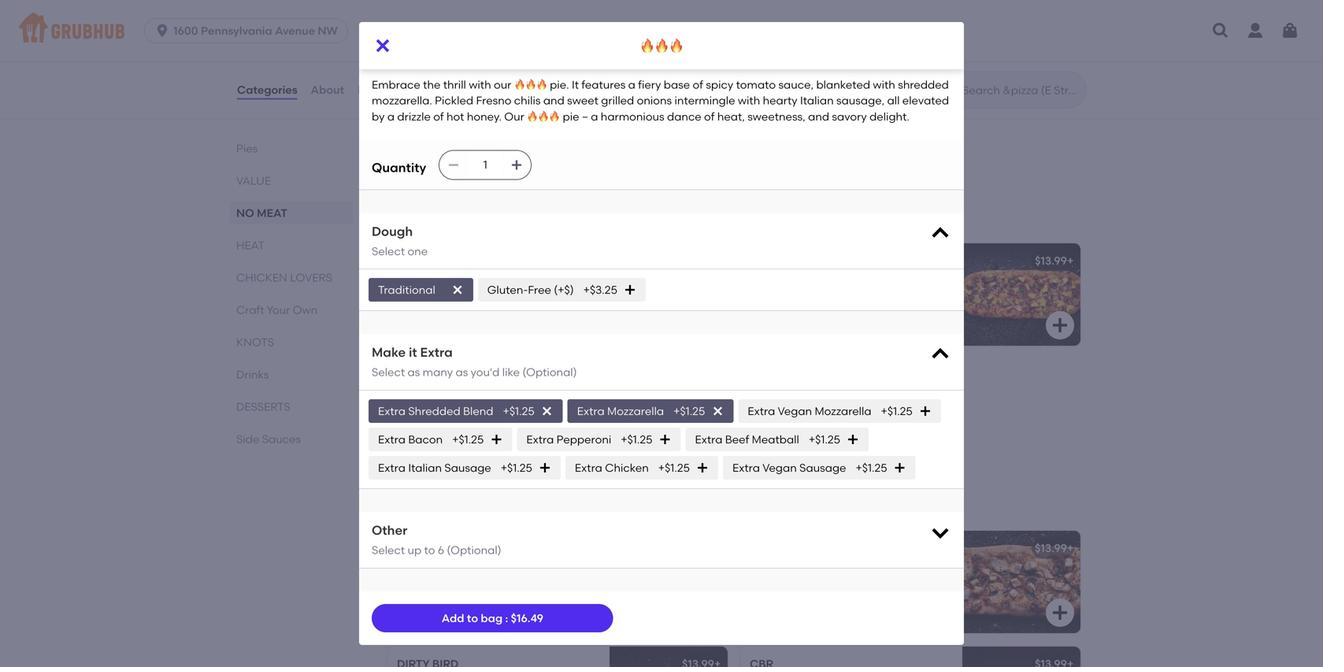 Task type: vqa. For each thing, say whether or not it's contained in the screenshot.
Start a group order Invite up to 20 guests. Check out and pay when everyone has added to the order. at the top of the page
no



Task type: describe. For each thing, give the bounding box(es) containing it.
free
[[528, 283, 551, 297]]

thrill
[[443, 78, 466, 91]]

about
[[311, 83, 344, 96]]

2 horizontal spatial of
[[704, 110, 715, 123]]

1 horizontal spatial with
[[738, 94, 760, 107]]

our
[[504, 110, 524, 123]]

$13.99 for chicken lovers
[[1035, 542, 1067, 555]]

traditional
[[378, 283, 435, 297]]

1 mozzarella from the left
[[607, 404, 664, 418]]

elevated
[[903, 94, 949, 107]]

search icon image
[[937, 80, 956, 99]]

2 horizontal spatial a
[[628, 78, 636, 91]]

it
[[572, 78, 579, 91]]

+ for chicken lovers
[[1067, 542, 1074, 555]]

value
[[236, 174, 271, 187]]

the outlaw
[[397, 542, 471, 555]]

1 as from the left
[[408, 366, 420, 379]]

to inside other select up to 6 (optional)
[[424, 544, 435, 557]]

+$1.25 for extra vegan sausage
[[856, 461, 888, 474]]

dough
[[372, 224, 413, 239]]

svg image inside 1600 pennsylvania avenue nw 'button'
[[154, 23, 170, 39]]

pennsylvania
[[201, 24, 272, 37]]

0 horizontal spatial italian
[[408, 461, 442, 474]]

craft your own
[[236, 303, 318, 317]]

0 vertical spatial $13.99 +
[[682, 82, 721, 96]]

side sauces
[[236, 432, 301, 446]]

other
[[372, 523, 408, 538]]

main navigation navigation
[[0, 0, 1323, 61]]

🔥🔥🔥 button
[[388, 243, 728, 346]]

extra inside the make it extra select as many as you'd like (optional)
[[420, 345, 453, 360]]

buffalo 66
[[397, 370, 464, 383]]

reviews
[[358, 83, 402, 96]]

bag
[[481, 612, 503, 625]]

many
[[423, 366, 453, 379]]

outlaw
[[421, 542, 471, 555]]

66
[[451, 370, 464, 383]]

make
[[372, 345, 406, 360]]

no
[[236, 206, 254, 220]]

(optional) inside other select up to 6 (optional)
[[447, 544, 502, 557]]

the
[[423, 78, 441, 91]]

select for other
[[372, 544, 405, 557]]

extra pepperoni
[[526, 433, 612, 446]]

extra mozzarella
[[577, 404, 664, 418]]

blend
[[463, 404, 494, 418]]

drinks
[[236, 368, 269, 381]]

categories
[[237, 83, 298, 96]]

no meat
[[236, 206, 287, 220]]

vegan for sausage
[[763, 461, 797, 474]]

+$1.25 for extra beef meatball
[[809, 433, 841, 446]]

extra bacon
[[378, 433, 443, 446]]

🔥🔥🔥 up fiery
[[640, 37, 684, 54]]

1600 pennsylvania avenue nw button
[[144, 18, 354, 43]]

+$1.25 for extra italian sausage
[[501, 461, 532, 474]]

dirty bird image
[[610, 647, 728, 667]]

savory
[[832, 110, 867, 123]]

own
[[293, 303, 318, 317]]

$13.99 + for chicken lovers
[[1035, 542, 1074, 555]]

side
[[236, 432, 259, 446]]

extra italian sausage
[[378, 461, 491, 474]]

extra for extra beef meatball
[[695, 433, 723, 446]]

1600 pennsylvania avenue nw
[[173, 24, 338, 37]]

pineapple jack'd image
[[963, 243, 1081, 346]]

0 horizontal spatial of
[[433, 110, 444, 123]]

base
[[664, 78, 690, 91]]

pies
[[236, 142, 258, 155]]

blanketed
[[816, 78, 871, 91]]

2 mozzarella from the left
[[815, 404, 872, 418]]

extra for extra pepperoni
[[526, 433, 554, 446]]

pepperoni
[[557, 433, 612, 446]]

–
[[582, 110, 588, 123]]

hearty
[[763, 94, 798, 107]]

buffy image
[[610, 72, 728, 174]]

+$1.25 for extra pepperoni
[[621, 433, 653, 446]]

🔥🔥🔥 up chilis
[[514, 78, 547, 91]]

pickled
[[435, 94, 474, 107]]

blk image
[[963, 531, 1081, 633]]

bacon
[[408, 433, 443, 446]]

0 vertical spatial $13.99
[[682, 82, 714, 96]]

sauces
[[262, 432, 301, 446]]

(optional) inside the make it extra select as many as you'd like (optional)
[[523, 366, 577, 379]]

harmonious
[[601, 110, 665, 123]]

6
[[438, 544, 444, 557]]

onions
[[637, 94, 672, 107]]

other select up to 6 (optional)
[[372, 523, 502, 557]]

buffalo 66 button
[[388, 359, 728, 462]]

0 vertical spatial +
[[714, 82, 721, 96]]

+$1.25 for extra shredded blend
[[503, 404, 535, 418]]

your
[[267, 303, 290, 317]]

embrace the thrill with our 🔥🔥🔥 pie. it features a fiery base of spicy tomato sauce, blanketed with shredded mozzarella. pickled fresno chilis and sweet grilled onions intermingle with hearty italian sausage, all elevated by a drizzle of hot honey. our 🔥🔥🔥 pie – a harmonious dance of heat, sweetness, and savory delight.
[[372, 78, 952, 123]]

quantity
[[372, 160, 426, 175]]

grilled
[[601, 94, 634, 107]]

$13.99 for heat
[[1035, 254, 1067, 267]]

+$1.25 for extra mozzarella
[[674, 404, 705, 418]]

add to bag : $16.49
[[442, 612, 544, 625]]

1600
[[173, 24, 198, 37]]

sweet
[[567, 94, 599, 107]]

the
[[397, 542, 419, 555]]

honey.
[[467, 110, 502, 123]]

chicken
[[605, 461, 649, 474]]

meat
[[257, 206, 287, 220]]

extra beef meatball
[[695, 433, 799, 446]]

dough select one
[[372, 224, 428, 258]]

+$3.25
[[583, 283, 618, 297]]

embrace
[[372, 78, 421, 91]]

1 vertical spatial chicken
[[384, 494, 465, 514]]

intermingle
[[675, 94, 735, 107]]

categories button
[[236, 61, 298, 118]]

features
[[582, 78, 626, 91]]

🔥🔥🔥 down chilis
[[527, 110, 560, 123]]

pie.
[[550, 78, 569, 91]]

Search &pizza (E Street) search field
[[961, 83, 1082, 98]]

buffalo 66 image
[[610, 359, 728, 462]]

cbr image
[[963, 647, 1081, 667]]

extra for extra chicken
[[575, 461, 603, 474]]

shredded
[[408, 404, 461, 418]]

extra shredded blend
[[378, 404, 494, 418]]

1 vertical spatial chicken lovers
[[384, 494, 536, 514]]

:
[[505, 612, 508, 625]]



Task type: locate. For each thing, give the bounding box(es) containing it.
tomato
[[736, 78, 776, 91]]

2 vertical spatial +
[[1067, 542, 1074, 555]]

vegan down the meatball
[[763, 461, 797, 474]]

(optional) right like
[[523, 366, 577, 379]]

1 horizontal spatial to
[[467, 612, 478, 625]]

of
[[693, 78, 703, 91], [433, 110, 444, 123], [704, 110, 715, 123]]

+$1.25 for extra chicken
[[658, 461, 690, 474]]

select down other
[[372, 544, 405, 557]]

a right by
[[387, 110, 395, 123]]

sausage
[[445, 461, 491, 474], [800, 461, 846, 474]]

1 horizontal spatial as
[[456, 366, 468, 379]]

buffalo
[[397, 370, 448, 383]]

3 select from the top
[[372, 544, 405, 557]]

extra up extra bacon
[[378, 404, 406, 418]]

our
[[494, 78, 512, 91]]

make it extra select as many as you'd like (optional)
[[372, 345, 577, 379]]

0 vertical spatial (optional)
[[523, 366, 577, 379]]

reviews button
[[357, 61, 402, 118]]

with up all on the top right of page
[[873, 78, 896, 91]]

sausage down the blend
[[445, 461, 491, 474]]

select for dough
[[372, 244, 405, 258]]

extra up pepperoni
[[577, 404, 605, 418]]

select inside other select up to 6 (optional)
[[372, 544, 405, 557]]

of left the hot
[[433, 110, 444, 123]]

extra for extra italian sausage
[[378, 461, 406, 474]]

with
[[469, 78, 491, 91], [873, 78, 896, 91], [738, 94, 760, 107]]

+$1.25 for extra bacon
[[452, 433, 484, 446]]

vegan up the meatball
[[778, 404, 812, 418]]

extra down extra bacon
[[378, 461, 406, 474]]

+ for heat
[[1067, 254, 1074, 267]]

meatball
[[752, 433, 799, 446]]

extra left the bacon
[[378, 433, 406, 446]]

about button
[[310, 61, 345, 118]]

gluten-
[[487, 283, 528, 297]]

2 vertical spatial select
[[372, 544, 405, 557]]

+$1.25 for extra vegan mozzarella
[[881, 404, 913, 418]]

1 horizontal spatial mozzarella
[[815, 404, 872, 418]]

sausage for extra italian sausage
[[445, 461, 491, 474]]

0 horizontal spatial heat
[[236, 239, 265, 252]]

+
[[714, 82, 721, 96], [1067, 254, 1074, 267], [1067, 542, 1074, 555]]

1 horizontal spatial chicken lovers
[[384, 494, 536, 514]]

0 vertical spatial heat
[[384, 206, 429, 227]]

0 horizontal spatial chicken lovers
[[236, 271, 332, 284]]

italian inside the embrace the thrill with our 🔥🔥🔥 pie. it features a fiery base of spicy tomato sauce, blanketed with shredded mozzarella. pickled fresno chilis and sweet grilled onions intermingle with hearty italian sausage, all elevated by a drizzle of hot honey. our 🔥🔥🔥 pie – a harmonious dance of heat, sweetness, and savory delight.
[[800, 94, 834, 107]]

a right –
[[591, 110, 598, 123]]

sauce,
[[779, 78, 814, 91]]

of up intermingle
[[693, 78, 703, 91]]

add
[[442, 612, 464, 625]]

extra for extra bacon
[[378, 433, 406, 446]]

chicken up craft
[[236, 271, 287, 284]]

to
[[424, 544, 435, 557], [467, 612, 478, 625]]

with up fresno
[[469, 78, 491, 91]]

2 horizontal spatial with
[[873, 78, 896, 91]]

extra up the meatball
[[748, 404, 775, 418]]

a
[[628, 78, 636, 91], [387, 110, 395, 123], [591, 110, 598, 123]]

desserts
[[236, 400, 290, 414]]

1 horizontal spatial heat
[[384, 206, 429, 227]]

mozzarella
[[607, 404, 664, 418], [815, 404, 872, 418]]

1 horizontal spatial lovers
[[469, 494, 536, 514]]

0 horizontal spatial mozzarella
[[607, 404, 664, 418]]

as left "you'd"
[[456, 366, 468, 379]]

lovers up the own
[[290, 271, 332, 284]]

chicken down extra italian sausage
[[384, 494, 465, 514]]

(optional) right 6 at bottom
[[447, 544, 502, 557]]

sausage for extra vegan sausage
[[800, 461, 846, 474]]

select down make
[[372, 366, 405, 379]]

extra vegan mozzarella
[[748, 404, 872, 418]]

heat,
[[718, 110, 745, 123]]

$13.99 +
[[682, 82, 721, 96], [1035, 254, 1074, 267], [1035, 542, 1074, 555]]

1 horizontal spatial and
[[808, 110, 830, 123]]

$16.49
[[511, 612, 544, 625]]

Input item quantity number field
[[468, 151, 503, 179]]

by
[[372, 110, 385, 123]]

heat
[[384, 206, 429, 227], [236, 239, 265, 252]]

1 vertical spatial heat
[[236, 239, 265, 252]]

mozzarella up chicken
[[607, 404, 664, 418]]

of down intermingle
[[704, 110, 715, 123]]

extra up the many
[[420, 345, 453, 360]]

1 sausage from the left
[[445, 461, 491, 474]]

0 vertical spatial and
[[543, 94, 565, 107]]

1 vertical spatial $13.99
[[1035, 254, 1067, 267]]

spicy
[[706, 78, 734, 91]]

1 vertical spatial $13.99 +
[[1035, 254, 1074, 267]]

0 horizontal spatial sausage
[[445, 461, 491, 474]]

0 horizontal spatial as
[[408, 366, 420, 379]]

0 vertical spatial chicken
[[236, 271, 287, 284]]

extra left pepperoni
[[526, 433, 554, 446]]

as
[[408, 366, 420, 379], [456, 366, 468, 379]]

1 horizontal spatial a
[[591, 110, 598, 123]]

1 vertical spatial +
[[1067, 254, 1074, 267]]

(+$)
[[554, 283, 574, 297]]

1 vertical spatial select
[[372, 366, 405, 379]]

$13.99 + for heat
[[1035, 254, 1074, 267]]

1 vertical spatial to
[[467, 612, 478, 625]]

extra for extra shredded blend
[[378, 404, 406, 418]]

svg image
[[1212, 21, 1230, 40], [1281, 21, 1300, 40], [511, 159, 523, 171], [624, 284, 636, 296], [930, 344, 952, 366], [919, 405, 932, 417], [847, 433, 859, 446], [696, 462, 709, 474], [894, 462, 906, 474], [930, 521, 952, 544], [1051, 603, 1070, 622]]

1 horizontal spatial sausage
[[800, 461, 846, 474]]

0 vertical spatial to
[[424, 544, 435, 557]]

1 select from the top
[[372, 244, 405, 258]]

2 as from the left
[[456, 366, 468, 379]]

1 horizontal spatial italian
[[800, 94, 834, 107]]

1 vertical spatial (optional)
[[447, 544, 502, 557]]

1 vertical spatial lovers
[[469, 494, 536, 514]]

1 vertical spatial italian
[[408, 461, 442, 474]]

dance
[[667, 110, 702, 123]]

extra down pepperoni
[[575, 461, 603, 474]]

mozzarella up extra vegan sausage
[[815, 404, 872, 418]]

knots
[[236, 336, 274, 349]]

heat up one
[[384, 206, 429, 227]]

sausage,
[[837, 94, 885, 107]]

0 horizontal spatial with
[[469, 78, 491, 91]]

extra chicken
[[575, 461, 649, 474]]

sausage down the extra vegan mozzarella
[[800, 461, 846, 474]]

gluten-free (+$)
[[487, 283, 574, 297]]

with down tomato
[[738, 94, 760, 107]]

1 horizontal spatial chicken
[[384, 494, 465, 514]]

all
[[887, 94, 900, 107]]

select
[[372, 244, 405, 258], [372, 366, 405, 379], [372, 544, 405, 557]]

italian
[[800, 94, 834, 107], [408, 461, 442, 474]]

extra vegan sausage
[[733, 461, 846, 474]]

buffy
[[397, 82, 432, 96]]

+$1.25
[[503, 404, 535, 418], [674, 404, 705, 418], [881, 404, 913, 418], [452, 433, 484, 446], [621, 433, 653, 446], [809, 433, 841, 446], [501, 461, 532, 474], [658, 461, 690, 474], [856, 461, 888, 474]]

lovers up outlaw
[[469, 494, 536, 514]]

the outlaw image
[[610, 531, 728, 633]]

0 horizontal spatial lovers
[[290, 271, 332, 284]]

fresno
[[476, 94, 512, 107]]

italian down the bacon
[[408, 461, 442, 474]]

0 horizontal spatial to
[[424, 544, 435, 557]]

nw
[[318, 24, 338, 37]]

(optional)
[[523, 366, 577, 379], [447, 544, 502, 557]]

and left savory
[[808, 110, 830, 123]]

to left 6 at bottom
[[424, 544, 435, 557]]

2 sausage from the left
[[800, 461, 846, 474]]

extra down extra beef meatball at the bottom right of the page
[[733, 461, 760, 474]]

chicken lovers up other select up to 6 (optional)
[[384, 494, 536, 514]]

chicken lovers
[[236, 271, 332, 284], [384, 494, 536, 514]]

it
[[409, 345, 417, 360]]

extra for extra vegan sausage
[[733, 461, 760, 474]]

0 horizontal spatial a
[[387, 110, 395, 123]]

and down pie.
[[543, 94, 565, 107]]

vegan for mozzarella
[[778, 404, 812, 418]]

0 vertical spatial vegan
[[778, 404, 812, 418]]

0 horizontal spatial chicken
[[236, 271, 287, 284]]

0 horizontal spatial and
[[543, 94, 565, 107]]

extra for extra mozzarella
[[577, 404, 605, 418]]

a left fiery
[[628, 78, 636, 91]]

1 vertical spatial and
[[808, 110, 830, 123]]

select inside the make it extra select as many as you'd like (optional)
[[372, 366, 405, 379]]

heat down no
[[236, 239, 265, 252]]

shredded
[[898, 78, 949, 91]]

🔥🔥🔥 inside button
[[397, 254, 430, 267]]

and
[[543, 94, 565, 107], [808, 110, 830, 123]]

italian down sauce,
[[800, 94, 834, 107]]

fiery
[[638, 78, 661, 91]]

you'd
[[471, 366, 500, 379]]

0 vertical spatial select
[[372, 244, 405, 258]]

craft
[[236, 303, 264, 317]]

the outlaw button
[[388, 531, 728, 633]]

one
[[408, 244, 428, 258]]

2 vertical spatial $13.99
[[1035, 542, 1067, 555]]

avenue
[[275, 24, 315, 37]]

0 vertical spatial chicken lovers
[[236, 271, 332, 284]]

🔥🔥🔥 image
[[610, 243, 728, 346]]

the billie image
[[610, 0, 728, 58]]

to left bag
[[467, 612, 478, 625]]

extra left beef
[[695, 433, 723, 446]]

2 vertical spatial $13.99 +
[[1035, 542, 1074, 555]]

1 vertical spatial vegan
[[763, 461, 797, 474]]

as down it
[[408, 366, 420, 379]]

🔥🔥🔥 up 'traditional'
[[397, 254, 430, 267]]

up
[[408, 544, 422, 557]]

simp image
[[963, 0, 1081, 58]]

delight.
[[870, 110, 910, 123]]

1 horizontal spatial (optional)
[[523, 366, 577, 379]]

select down dough
[[372, 244, 405, 258]]

extra
[[420, 345, 453, 360], [378, 404, 406, 418], [577, 404, 605, 418], [748, 404, 775, 418], [378, 433, 406, 446], [526, 433, 554, 446], [695, 433, 723, 446], [378, 461, 406, 474], [575, 461, 603, 474], [733, 461, 760, 474]]

pie
[[563, 110, 579, 123]]

0 vertical spatial lovers
[[290, 271, 332, 284]]

extra for extra vegan mozzarella
[[748, 404, 775, 418]]

1 horizontal spatial of
[[693, 78, 703, 91]]

0 horizontal spatial (optional)
[[447, 544, 502, 557]]

select inside dough select one
[[372, 244, 405, 258]]

svg image
[[154, 23, 170, 39], [373, 36, 392, 55], [448, 159, 460, 171], [930, 222, 952, 244], [451, 284, 464, 296], [698, 316, 717, 335], [1051, 316, 1070, 335], [541, 405, 554, 417], [712, 405, 724, 417], [698, 432, 717, 451], [490, 433, 503, 446], [659, 433, 672, 446], [539, 462, 551, 474]]

chicken lovers up your
[[236, 271, 332, 284]]

0 vertical spatial italian
[[800, 94, 834, 107]]

2 select from the top
[[372, 366, 405, 379]]



